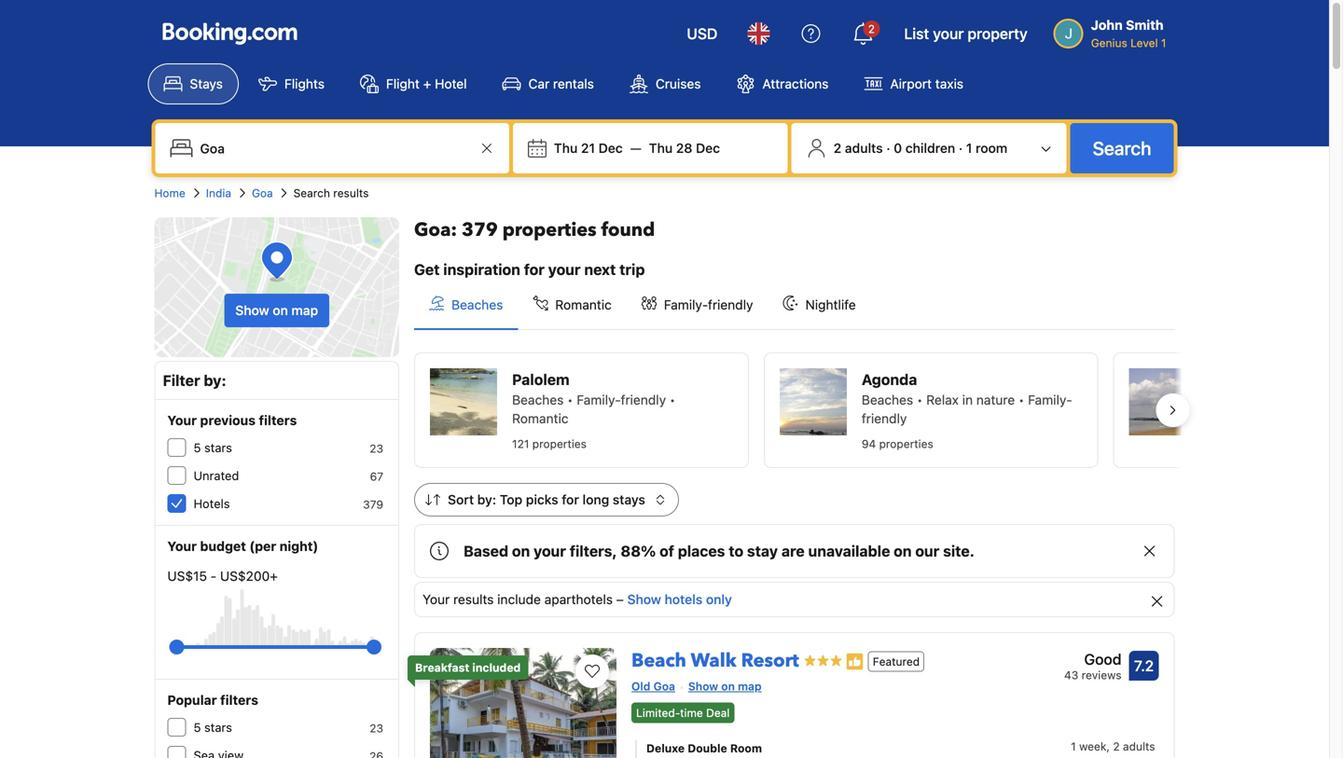 Task type: locate. For each thing, give the bounding box(es) containing it.
2 inside "dropdown button"
[[834, 140, 841, 156]]

94
[[862, 437, 876, 450]]

1 horizontal spatial adults
[[1123, 740, 1155, 753]]

palolem image
[[430, 368, 497, 436]]

results
[[333, 187, 369, 200], [453, 592, 494, 607]]

0 vertical spatial search
[[1093, 137, 1151, 159]]

results down 'where are you going?' 'field'
[[333, 187, 369, 200]]

goa right the "old"
[[653, 680, 675, 693]]

2 vertical spatial show
[[688, 680, 718, 693]]

for down goa: 379 properties found
[[524, 261, 545, 278]]

,
[[1107, 740, 1110, 753]]

0 vertical spatial your
[[167, 413, 197, 428]]

2 left the 0
[[834, 140, 841, 156]]

1 vertical spatial by:
[[477, 492, 496, 507]]

us$15
[[167, 568, 207, 584]]

found
[[601, 217, 655, 243]]

0 vertical spatial romantic
[[555, 297, 612, 312]]

filters right previous
[[259, 413, 297, 428]]

show on map inside button
[[235, 303, 318, 318]]

5 stars up unrated
[[194, 441, 232, 455]]

by:
[[204, 372, 226, 389], [477, 492, 496, 507]]

1 vertical spatial stars
[[204, 721, 232, 734]]

0 vertical spatial show on map
[[235, 303, 318, 318]]

1
[[1161, 36, 1166, 49], [966, 140, 972, 156], [1071, 740, 1076, 753]]

1 dec from the left
[[599, 140, 623, 156]]

94 properties
[[862, 437, 933, 450]]

hotel
[[435, 76, 467, 91]]

2 vertical spatial friendly
[[862, 411, 907, 426]]

1 vertical spatial romantic
[[512, 411, 568, 426]]

1 horizontal spatial ·
[[959, 140, 963, 156]]

0 horizontal spatial search
[[293, 187, 330, 200]]

1 23 from the top
[[370, 442, 383, 455]]

—
[[630, 140, 641, 156]]

long
[[582, 492, 609, 507]]

relax
[[926, 392, 959, 408]]

region
[[399, 345, 1343, 476]]

goa link
[[252, 185, 273, 201]]

0 horizontal spatial ·
[[886, 140, 890, 156]]

flight + hotel
[[386, 76, 467, 91]]

1 right level
[[1161, 36, 1166, 49]]

1 vertical spatial results
[[453, 592, 494, 607]]

dec right 21 in the left of the page
[[599, 140, 623, 156]]

your up breakfast
[[423, 592, 450, 607]]

filters right popular
[[220, 693, 258, 708]]

include
[[497, 592, 541, 607]]

0 horizontal spatial dec
[[599, 140, 623, 156]]

search results updated. goa: 379 properties found. applied filters: hotels. element
[[414, 217, 1175, 243]]

usd
[[687, 25, 718, 42]]

home link
[[154, 185, 185, 201]]

379 up inspiration
[[462, 217, 498, 243]]

0 vertical spatial adults
[[845, 140, 883, 156]]

2 for 2
[[868, 22, 875, 35]]

properties up get inspiration for your next trip
[[503, 217, 597, 243]]

goa right india link
[[252, 187, 273, 200]]

your account menu john smith genius level 1 element
[[1054, 8, 1174, 51]]

5 down popular
[[194, 721, 201, 734]]

tab list
[[414, 281, 1175, 331]]

friendly
[[708, 297, 753, 312], [621, 392, 666, 408], [862, 411, 907, 426]]

2 23 from the top
[[370, 722, 383, 735]]

2 stars from the top
[[204, 721, 232, 734]]

2 · from the left
[[959, 140, 963, 156]]

children
[[905, 140, 955, 156]]

2 vertical spatial 1
[[1071, 740, 1076, 753]]

your right list
[[933, 25, 964, 42]]

by: for filter
[[204, 372, 226, 389]]

your left next
[[548, 261, 581, 278]]

2 horizontal spatial 2
[[1113, 740, 1120, 753]]

2 5 stars from the top
[[194, 721, 232, 734]]

get
[[414, 261, 440, 278]]

scored 7.2 element
[[1129, 651, 1159, 681]]

Where are you going? field
[[193, 132, 476, 165]]

good element
[[1064, 648, 1122, 671]]

group
[[177, 632, 374, 662]]

0 vertical spatial results
[[333, 187, 369, 200]]

properties for palolem
[[532, 437, 587, 450]]

2 right ,
[[1113, 740, 1120, 753]]

beaches down inspiration
[[451, 297, 503, 312]]

stars down popular filters at the bottom
[[204, 721, 232, 734]]

0 horizontal spatial 2
[[834, 140, 841, 156]]

67
[[370, 470, 383, 483]]

list
[[904, 25, 929, 42]]

beaches down 'agonda' on the right of the page
[[862, 392, 913, 408]]

2 horizontal spatial friendly
[[862, 411, 907, 426]]

2 horizontal spatial 1
[[1161, 36, 1166, 49]]

1 horizontal spatial family-
[[664, 297, 708, 312]]

agonda
[[862, 371, 917, 388]]

based
[[464, 542, 508, 560]]

your up us$15
[[167, 539, 197, 554]]

popular
[[167, 693, 217, 708]]

1 left week
[[1071, 740, 1076, 753]]

5 stars for previous
[[194, 441, 232, 455]]

1 horizontal spatial thu
[[649, 140, 673, 156]]

filters,
[[570, 542, 617, 560]]

1 5 stars from the top
[[194, 441, 232, 455]]

stays link
[[148, 63, 239, 104]]

picks
[[526, 492, 558, 507]]

23 for your previous filters
[[370, 442, 383, 455]]

2 vertical spatial your
[[423, 592, 450, 607]]

5 for your
[[194, 441, 201, 455]]

1 vertical spatial show on map
[[688, 680, 762, 693]]

filter by:
[[163, 372, 226, 389]]

2 horizontal spatial beaches
[[862, 392, 913, 408]]

0 vertical spatial 379
[[462, 217, 498, 243]]

breakfast included
[[415, 661, 521, 674]]

0 horizontal spatial show on map
[[235, 303, 318, 318]]

india link
[[206, 185, 231, 201]]

43
[[1064, 669, 1078, 682]]

1 5 from the top
[[194, 441, 201, 455]]

sort
[[448, 492, 474, 507]]

2 button
[[841, 11, 885, 56]]

1 horizontal spatial filters
[[259, 413, 297, 428]]

1 horizontal spatial beaches
[[512, 392, 564, 408]]

2 inside dropdown button
[[868, 22, 875, 35]]

1 vertical spatial 379
[[363, 498, 383, 511]]

2 vertical spatial 2
[[1113, 740, 1120, 753]]

1 vertical spatial 1
[[966, 140, 972, 156]]

1 vertical spatial for
[[562, 492, 579, 507]]

home
[[154, 187, 185, 200]]

5 stars for filters
[[194, 721, 232, 734]]

thu left the 28
[[649, 140, 673, 156]]

flight + hotel link
[[344, 63, 483, 104]]

for left long
[[562, 492, 579, 507]]

+
[[423, 76, 431, 91]]

1 inside john smith genius level 1
[[1161, 36, 1166, 49]]

1 horizontal spatial dec
[[696, 140, 720, 156]]

flight
[[386, 76, 420, 91]]

adults left the 0
[[845, 140, 883, 156]]

1 horizontal spatial map
[[738, 680, 762, 693]]

1 thu from the left
[[554, 140, 578, 156]]

thu left 21 in the left of the page
[[554, 140, 578, 156]]

get inspiration for your next trip
[[414, 261, 645, 278]]

5 for popular
[[194, 721, 201, 734]]

0 horizontal spatial 1
[[966, 140, 972, 156]]

room
[[976, 140, 1008, 156]]

1 horizontal spatial results
[[453, 592, 494, 607]]

by: right filter
[[204, 372, 226, 389]]

379 down 67
[[363, 498, 383, 511]]

1 horizontal spatial goa
[[653, 680, 675, 693]]

2 for 2 adults · 0 children · 1 room
[[834, 140, 841, 156]]

week
[[1079, 740, 1107, 753]]

car rentals link
[[486, 63, 610, 104]]

properties right 121
[[532, 437, 587, 450]]

your left filters,
[[534, 542, 566, 560]]

1 vertical spatial 23
[[370, 722, 383, 735]]

beaches for palolem
[[512, 392, 564, 408]]

5 up unrated
[[194, 441, 201, 455]]

0 vertical spatial 5
[[194, 441, 201, 455]]

· right children
[[959, 140, 963, 156]]

your down filter
[[167, 413, 197, 428]]

old
[[631, 680, 650, 693]]

romantic
[[555, 297, 612, 312], [512, 411, 568, 426]]

1 stars from the top
[[204, 441, 232, 455]]

5
[[194, 441, 201, 455], [194, 721, 201, 734]]

resort
[[741, 648, 799, 674]]

breakfast
[[415, 661, 469, 674]]

john smith genius level 1
[[1091, 17, 1166, 49]]

your
[[167, 413, 197, 428], [167, 539, 197, 554], [423, 592, 450, 607]]

0 vertical spatial by:
[[204, 372, 226, 389]]

0 horizontal spatial results
[[333, 187, 369, 200]]

deal
[[706, 706, 730, 719]]

0 vertical spatial 5 stars
[[194, 441, 232, 455]]

0 vertical spatial friendly
[[708, 297, 753, 312]]

beaches inside palolem beaches • family-friendly • romantic
[[512, 392, 564, 408]]

by: left top
[[477, 492, 496, 507]]

0 vertical spatial show
[[235, 303, 269, 318]]

sort by: top picks for long stays
[[448, 492, 645, 507]]

family-friendly
[[664, 297, 753, 312]]

results for search
[[333, 187, 369, 200]]

stay
[[747, 542, 778, 560]]

0 horizontal spatial by:
[[204, 372, 226, 389]]

usd button
[[675, 11, 729, 56]]

1 horizontal spatial 379
[[462, 217, 498, 243]]

show hotels only link
[[627, 592, 732, 607]]

trip
[[619, 261, 645, 278]]

attractions link
[[721, 63, 844, 104]]

0 horizontal spatial map
[[291, 303, 318, 318]]

0 horizontal spatial for
[[524, 261, 545, 278]]

on inside button
[[273, 303, 288, 318]]

0 vertical spatial 2
[[868, 22, 875, 35]]

agonda image
[[780, 368, 847, 436]]

1 inside "dropdown button"
[[966, 140, 972, 156]]

adults right ,
[[1123, 740, 1155, 753]]

379
[[462, 217, 498, 243], [363, 498, 383, 511]]

romantic up the '121 properties'
[[512, 411, 568, 426]]

places
[[678, 542, 725, 560]]

beaches inside button
[[451, 297, 503, 312]]

1 horizontal spatial by:
[[477, 492, 496, 507]]

goa:
[[414, 217, 457, 243]]

1 vertical spatial friendly
[[621, 392, 666, 408]]

family-
[[664, 297, 708, 312], [577, 392, 621, 408], [1028, 392, 1072, 408]]

0 horizontal spatial beaches
[[451, 297, 503, 312]]

1 left the room
[[966, 140, 972, 156]]

genius
[[1091, 36, 1127, 49]]

88%
[[621, 542, 656, 560]]

dec right the 28
[[696, 140, 720, 156]]

thu 21 dec — thu 28 dec
[[554, 140, 720, 156]]

· left the 0
[[886, 140, 890, 156]]

airport taxis
[[890, 76, 964, 91]]

1 vertical spatial goa
[[653, 680, 675, 693]]

time
[[680, 706, 703, 719]]

21
[[581, 140, 595, 156]]

old goa
[[631, 680, 675, 693]]

1 vertical spatial 5
[[194, 721, 201, 734]]

1 horizontal spatial 2
[[868, 22, 875, 35]]

0 horizontal spatial goa
[[252, 187, 273, 200]]

beaches button
[[414, 281, 518, 329]]

beaches inside agonda beaches • relax in nature • family- friendly
[[862, 392, 913, 408]]

adults inside "dropdown button"
[[845, 140, 883, 156]]

1 vertical spatial 5 stars
[[194, 721, 232, 734]]

7.2
[[1134, 657, 1154, 675]]

2 horizontal spatial family-
[[1028, 392, 1072, 408]]

0 horizontal spatial adults
[[845, 140, 883, 156]]

1 horizontal spatial 1
[[1071, 740, 1076, 753]]

stars up unrated
[[204, 441, 232, 455]]

1 vertical spatial your
[[167, 539, 197, 554]]

romantic down next
[[555, 297, 612, 312]]

search button
[[1070, 123, 1174, 173]]

2 5 from the top
[[194, 721, 201, 734]]

property
[[968, 25, 1028, 42]]

1 vertical spatial your
[[548, 261, 581, 278]]

0 horizontal spatial filters
[[220, 693, 258, 708]]

results left include
[[453, 592, 494, 607]]

1 vertical spatial search
[[293, 187, 330, 200]]

1 vertical spatial filters
[[220, 693, 258, 708]]

your for your budget (per night)
[[167, 539, 197, 554]]

airport
[[890, 76, 932, 91]]

5 stars down popular filters at the bottom
[[194, 721, 232, 734]]

1 horizontal spatial search
[[1093, 137, 1151, 159]]

0 vertical spatial 23
[[370, 442, 383, 455]]

1 vertical spatial 2
[[834, 140, 841, 156]]

your previous filters
[[167, 413, 297, 428]]

dec
[[599, 140, 623, 156], [696, 140, 720, 156]]

0 vertical spatial 1
[[1161, 36, 1166, 49]]

0 vertical spatial stars
[[204, 441, 232, 455]]

1 vertical spatial show
[[627, 592, 661, 607]]

properties right 94
[[879, 437, 933, 450]]

0 vertical spatial map
[[291, 303, 318, 318]]

friendly inside agonda beaches • relax in nature • family- friendly
[[862, 411, 907, 426]]

beaches down the palolem
[[512, 392, 564, 408]]

0 horizontal spatial friendly
[[621, 392, 666, 408]]

beach walk resort image
[[430, 648, 617, 758]]

2 left list
[[868, 22, 875, 35]]

379 inside search results updated. goa: 379 properties found. applied filters: hotels. 'element'
[[462, 217, 498, 243]]

goa
[[252, 187, 273, 200], [653, 680, 675, 693]]

0 horizontal spatial thu
[[554, 140, 578, 156]]

in
[[962, 392, 973, 408]]

this property is part of our preferred partner programme. it is committed to providing commendable service and good value. it will pay us a higher commission if you make a booking. image
[[846, 653, 864, 671], [846, 653, 864, 671]]

0 horizontal spatial show
[[235, 303, 269, 318]]

show on map button
[[224, 294, 329, 327]]

search inside button
[[1093, 137, 1151, 159]]

1 horizontal spatial friendly
[[708, 297, 753, 312]]

2 thu from the left
[[649, 140, 673, 156]]

calangute image
[[1129, 368, 1196, 436]]

search for search
[[1093, 137, 1151, 159]]

0 horizontal spatial family-
[[577, 392, 621, 408]]



Task type: vqa. For each thing, say whether or not it's contained in the screenshot.
Search within button
yes



Task type: describe. For each thing, give the bounding box(es) containing it.
0
[[894, 140, 902, 156]]

unavailable
[[808, 542, 890, 560]]

23 for popular filters
[[370, 722, 383, 735]]

limited-
[[636, 706, 680, 719]]

tab list containing beaches
[[414, 281, 1175, 331]]

1 horizontal spatial show
[[627, 592, 661, 607]]

-
[[211, 568, 217, 584]]

properties for agonda
[[879, 437, 933, 450]]

family- inside palolem beaches • family-friendly • romantic
[[577, 392, 621, 408]]

deluxe
[[646, 742, 685, 755]]

unrated
[[194, 469, 239, 483]]

romantic button
[[518, 281, 627, 329]]

nightlife button
[[768, 281, 871, 329]]

list your property link
[[893, 11, 1039, 56]]

121 properties
[[512, 437, 587, 450]]

(per
[[249, 539, 276, 554]]

1 · from the left
[[886, 140, 890, 156]]

thu 21 dec button
[[546, 132, 630, 165]]

us$200+
[[220, 568, 278, 584]]

results for your
[[453, 592, 494, 607]]

–
[[616, 592, 624, 607]]

good 43 reviews
[[1064, 651, 1122, 682]]

search for search results
[[293, 187, 330, 200]]

agonda beaches • relax in nature • family- friendly
[[862, 371, 1072, 426]]

1 vertical spatial adults
[[1123, 740, 1155, 753]]

walk
[[691, 648, 736, 674]]

rentals
[[553, 76, 594, 91]]

limited-time deal
[[636, 706, 730, 719]]

budget
[[200, 539, 246, 554]]

family-friendly button
[[627, 281, 768, 329]]

1 horizontal spatial for
[[562, 492, 579, 507]]

your for your previous filters
[[167, 413, 197, 428]]

map inside button
[[291, 303, 318, 318]]

2 horizontal spatial show
[[688, 680, 718, 693]]

hotels
[[194, 497, 230, 511]]

our
[[915, 542, 940, 560]]

goa: 379 properties found
[[414, 217, 655, 243]]

next
[[584, 261, 616, 278]]

smith
[[1126, 17, 1164, 33]]

0 vertical spatial your
[[933, 25, 964, 42]]

1 horizontal spatial show on map
[[688, 680, 762, 693]]

india
[[206, 187, 231, 200]]

2 vertical spatial your
[[534, 542, 566, 560]]

beaches for agonda
[[862, 392, 913, 408]]

properties inside 'element'
[[503, 217, 597, 243]]

stays
[[190, 76, 223, 91]]

deluxe double room
[[646, 742, 762, 755]]

attractions
[[762, 76, 829, 91]]

friendly inside family-friendly button
[[708, 297, 753, 312]]

1 • from the left
[[567, 392, 573, 408]]

3 • from the left
[[917, 392, 923, 408]]

palolem
[[512, 371, 570, 388]]

1 vertical spatial map
[[738, 680, 762, 693]]

reviews
[[1082, 669, 1122, 682]]

room
[[730, 742, 762, 755]]

by: for sort
[[477, 492, 496, 507]]

stays
[[613, 492, 645, 507]]

0 horizontal spatial 379
[[363, 498, 383, 511]]

flights
[[284, 76, 325, 91]]

booking.com image
[[163, 22, 297, 45]]

previous
[[200, 413, 256, 428]]

romantic inside palolem beaches • family-friendly • romantic
[[512, 411, 568, 426]]

show inside button
[[235, 303, 269, 318]]

2 • from the left
[[670, 392, 676, 408]]

based on your filters, 88% of places to stay are unavailable on our site.
[[464, 542, 975, 560]]

121
[[512, 437, 529, 450]]

flights link
[[242, 63, 340, 104]]

4 • from the left
[[1018, 392, 1025, 408]]

0 vertical spatial filters
[[259, 413, 297, 428]]

beach walk resort link
[[631, 641, 799, 674]]

family- inside button
[[664, 297, 708, 312]]

1 week , 2 adults
[[1071, 740, 1155, 753]]

beach walk resort
[[631, 648, 799, 674]]

us$15 - us$200+
[[167, 568, 278, 584]]

stars for filters
[[204, 721, 232, 734]]

of
[[660, 542, 674, 560]]

region containing palolem
[[399, 345, 1343, 476]]

top
[[500, 492, 522, 507]]

thu 28 dec button
[[641, 132, 728, 165]]

2 dec from the left
[[696, 140, 720, 156]]

family- inside agonda beaches • relax in nature • family- friendly
[[1028, 392, 1072, 408]]

0 vertical spatial goa
[[252, 187, 273, 200]]

0 vertical spatial for
[[524, 261, 545, 278]]

your budget (per night)
[[167, 539, 318, 554]]

deluxe double room link
[[646, 740, 962, 757]]

list your property
[[904, 25, 1028, 42]]

only
[[706, 592, 732, 607]]

2 adults · 0 children · 1 room
[[834, 140, 1008, 156]]

featured
[[873, 655, 920, 668]]

friendly inside palolem beaches • family-friendly • romantic
[[621, 392, 666, 408]]

good
[[1084, 651, 1122, 668]]

filter
[[163, 372, 200, 389]]

double
[[688, 742, 727, 755]]

included
[[472, 661, 521, 674]]

palolem beaches • family-friendly • romantic
[[512, 371, 676, 426]]

28
[[676, 140, 692, 156]]

cruises
[[656, 76, 701, 91]]

romantic inside button
[[555, 297, 612, 312]]

hotels
[[665, 592, 703, 607]]

stars for previous
[[204, 441, 232, 455]]

taxis
[[935, 76, 964, 91]]



